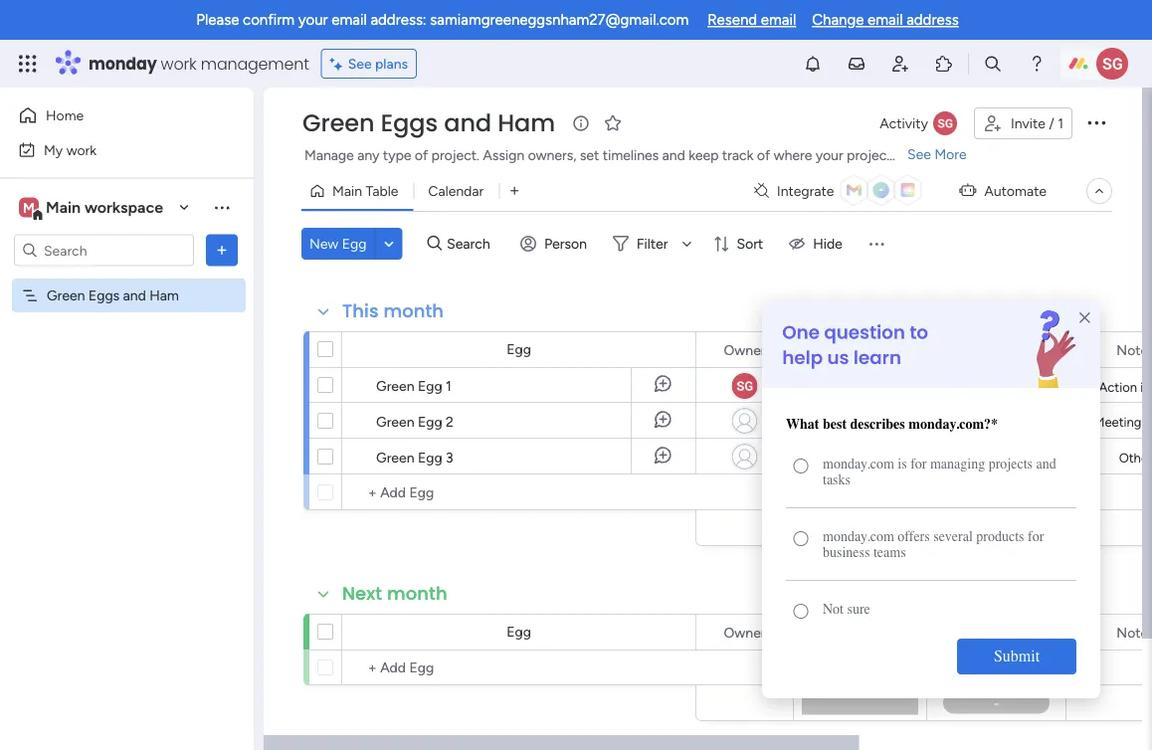 Task type: describe. For each thing, give the bounding box(es) containing it.
samiamgreeneggsnham27@gmail.com
[[430, 11, 689, 29]]

nov 17
[[980, 413, 1019, 429]]

filter button
[[605, 228, 699, 260]]

green egg 1
[[376, 377, 452, 394]]

menu image
[[866, 234, 886, 254]]

my work button
[[12, 134, 214, 166]]

egg for green egg 2
[[418, 413, 442, 430]]

track
[[722, 147, 754, 164]]

resend email link
[[708, 11, 796, 29]]

nov for green egg 3
[[979, 449, 1003, 465]]

Search field
[[442, 230, 502, 258]]

see plans
[[348, 55, 408, 72]]

Next month field
[[337, 581, 452, 607]]

person button
[[512, 228, 599, 260]]

arrow down image
[[675, 232, 699, 256]]

hide
[[813, 235, 842, 252]]

0 vertical spatial eggs
[[381, 106, 438, 140]]

where
[[774, 147, 812, 164]]

filter
[[637, 235, 668, 252]]

2 of from the left
[[757, 147, 770, 164]]

invite members image
[[890, 54, 910, 74]]

notes for next month
[[1117, 624, 1152, 641]]

other
[[1119, 450, 1152, 466]]

column information image
[[900, 342, 916, 358]]

egg for green egg 1
[[418, 377, 442, 394]]

workspace options image
[[212, 197, 232, 217]]

apps image
[[934, 54, 954, 74]]

1 horizontal spatial your
[[816, 147, 843, 164]]

new egg
[[309, 235, 367, 252]]

sort button
[[705, 228, 775, 260]]

2 owner from the top
[[724, 624, 766, 641]]

nov 16
[[979, 378, 1019, 394]]

stuck
[[842, 448, 878, 465]]

Green Eggs and Ham field
[[297, 106, 560, 140]]

invite / 1 button
[[974, 107, 1072, 139]]

work for my
[[66, 141, 97, 158]]

2 nov from the top
[[980, 413, 1004, 429]]

stands.
[[895, 147, 940, 164]]

see for see more
[[907, 146, 931, 163]]

1 status from the top
[[840, 341, 881, 358]]

green inside list box
[[47, 287, 85, 304]]

integrate
[[777, 183, 834, 199]]

1 status field from the top
[[835, 339, 886, 361]]

next month
[[342, 581, 447, 606]]

egg for new egg
[[342, 235, 367, 252]]

nov for green egg 1
[[979, 378, 1003, 394]]

workspace selection element
[[19, 195, 166, 221]]

owners,
[[528, 147, 576, 164]]

resend email
[[708, 11, 796, 29]]

0 horizontal spatial options image
[[212, 240, 232, 260]]

green egg 2
[[376, 413, 454, 430]]

change email address
[[812, 11, 959, 29]]

this
[[342, 298, 379, 324]]

action ite
[[1099, 379, 1152, 395]]

1 of from the left
[[415, 147, 428, 164]]

see more
[[907, 146, 967, 163]]

set
[[580, 147, 599, 164]]

project
[[847, 147, 892, 164]]

1 horizontal spatial options image
[[1084, 110, 1108, 134]]

email for resend email
[[761, 11, 796, 29]]

+ Add Egg text field
[[352, 656, 686, 680]]

show board description image
[[569, 113, 593, 133]]

due
[[968, 624, 993, 641]]

17
[[1007, 413, 1019, 429]]

please
[[196, 11, 239, 29]]

main table
[[332, 183, 398, 199]]

notes field for this month
[[1112, 339, 1152, 361]]

assign
[[483, 147, 525, 164]]

ite
[[1140, 379, 1152, 395]]

notifications image
[[803, 54, 823, 74]]

dapulse integrations image
[[754, 184, 769, 198]]

done
[[844, 412, 877, 429]]

v2 done deadline image
[[934, 411, 950, 430]]

next
[[342, 581, 382, 606]]

new
[[309, 235, 339, 252]]

18
[[1006, 449, 1020, 465]]

green eggs and ham list box
[[0, 275, 254, 581]]

confirm
[[243, 11, 295, 29]]

1 owner field from the top
[[719, 339, 771, 361]]

it
[[893, 378, 901, 394]]

change email address link
[[812, 11, 959, 29]]

email for change email address
[[868, 11, 903, 29]]

date
[[997, 624, 1025, 641]]

please confirm your email address: samiamgreeneggsnham27@gmail.com
[[196, 11, 689, 29]]

see plans button
[[321, 49, 417, 79]]

project.
[[431, 147, 479, 164]]

working on it
[[819, 378, 901, 394]]

/
[[1049, 115, 1054, 132]]

month for next month
[[387, 581, 447, 606]]

manage
[[304, 147, 354, 164]]

m
[[23, 199, 35, 216]]

2
[[446, 413, 454, 430]]

due date
[[968, 624, 1025, 641]]

timelines
[[603, 147, 659, 164]]

main for main table
[[332, 183, 362, 199]]

0 vertical spatial your
[[298, 11, 328, 29]]

collapse board header image
[[1091, 183, 1107, 199]]

home
[[46, 107, 84, 124]]

and inside list box
[[123, 287, 146, 304]]

on
[[874, 378, 890, 394]]

+ Add Egg text field
[[352, 481, 686, 504]]

management
[[201, 52, 309, 75]]



Task type: locate. For each thing, give the bounding box(es) containing it.
1 vertical spatial status field
[[835, 621, 886, 643]]

automate
[[984, 183, 1047, 199]]

options image down 'workspace options' icon
[[212, 240, 232, 260]]

0 horizontal spatial green eggs and ham
[[47, 287, 179, 304]]

see down "activity" popup button
[[907, 146, 931, 163]]

0 horizontal spatial see
[[348, 55, 372, 72]]

month right 'next'
[[387, 581, 447, 606]]

workspace image
[[19, 196, 39, 218]]

and down search in workspace field
[[123, 287, 146, 304]]

0 vertical spatial green eggs and ham
[[302, 106, 555, 140]]

1 horizontal spatial eggs
[[381, 106, 438, 140]]

see for see plans
[[348, 55, 372, 72]]

1 horizontal spatial ham
[[498, 106, 555, 140]]

2 vertical spatial and
[[123, 287, 146, 304]]

no
[[1145, 414, 1152, 430]]

0 vertical spatial owner
[[724, 341, 766, 358]]

work for monday
[[161, 52, 197, 75]]

green for other
[[376, 449, 414, 466]]

green down search in workspace field
[[47, 287, 85, 304]]

month for this month
[[383, 298, 444, 324]]

plans
[[375, 55, 408, 72]]

3 nov from the top
[[979, 449, 1003, 465]]

1 vertical spatial and
[[662, 147, 685, 164]]

1 vertical spatial status
[[840, 624, 881, 641]]

action
[[1099, 379, 1137, 395]]

see inside button
[[348, 55, 372, 72]]

1 vertical spatial owner
[[724, 624, 766, 641]]

green for action
[[376, 377, 414, 394]]

green for meeting
[[376, 413, 414, 430]]

change
[[812, 11, 864, 29]]

inbox image
[[847, 54, 867, 74]]

options image right /
[[1084, 110, 1108, 134]]

work right my
[[66, 141, 97, 158]]

status
[[840, 341, 881, 358], [840, 624, 881, 641]]

green
[[302, 106, 375, 140], [47, 287, 85, 304], [376, 377, 414, 394], [376, 413, 414, 430], [376, 449, 414, 466]]

0 vertical spatial see
[[348, 55, 372, 72]]

1 horizontal spatial and
[[444, 106, 492, 140]]

2 status field from the top
[[835, 621, 886, 643]]

new egg button
[[301, 228, 375, 260]]

email
[[332, 11, 367, 29], [761, 11, 796, 29], [868, 11, 903, 29]]

any
[[357, 147, 380, 164]]

1 email from the left
[[332, 11, 367, 29]]

0 horizontal spatial eggs
[[88, 287, 120, 304]]

0 vertical spatial and
[[444, 106, 492, 140]]

0 vertical spatial options image
[[1084, 110, 1108, 134]]

my work
[[44, 141, 97, 158]]

16
[[1007, 378, 1019, 394]]

0 horizontal spatial of
[[415, 147, 428, 164]]

green eggs and ham down search in workspace field
[[47, 287, 179, 304]]

1 vertical spatial options image
[[212, 240, 232, 260]]

0 vertical spatial month
[[383, 298, 444, 324]]

table
[[366, 183, 398, 199]]

1 vertical spatial notes
[[1117, 624, 1152, 641]]

autopilot image
[[959, 177, 976, 203]]

1 vertical spatial notes field
[[1112, 621, 1152, 643]]

eggs
[[381, 106, 438, 140], [88, 287, 120, 304]]

main table button
[[301, 175, 413, 207]]

2 notes from the top
[[1117, 624, 1152, 641]]

1 vertical spatial green eggs and ham
[[47, 287, 179, 304]]

your
[[298, 11, 328, 29], [816, 147, 843, 164]]

nov left 16
[[979, 378, 1003, 394]]

2 vertical spatial nov
[[979, 449, 1003, 465]]

month right this
[[383, 298, 444, 324]]

email up see plans button
[[332, 11, 367, 29]]

option
[[0, 278, 254, 282]]

2 status from the top
[[840, 624, 881, 641]]

2 email from the left
[[761, 11, 796, 29]]

see more link
[[905, 144, 969, 164]]

0 vertical spatial column information image
[[1039, 342, 1055, 358]]

Status field
[[835, 339, 886, 361], [835, 621, 886, 643]]

main
[[332, 183, 362, 199], [46, 198, 81, 217]]

1 horizontal spatial main
[[332, 183, 362, 199]]

1 column information image from the top
[[1039, 342, 1055, 358]]

0 horizontal spatial main
[[46, 198, 81, 217]]

main inside workspace selection element
[[46, 198, 81, 217]]

egg for green egg 3
[[418, 449, 442, 466]]

1 vertical spatial see
[[907, 146, 931, 163]]

egg inside button
[[342, 235, 367, 252]]

0 vertical spatial nov
[[979, 378, 1003, 394]]

1 notes from the top
[[1117, 341, 1152, 358]]

angle down image
[[384, 236, 394, 251]]

ham inside list box
[[149, 287, 179, 304]]

see
[[348, 55, 372, 72], [907, 146, 931, 163]]

0 horizontal spatial email
[[332, 11, 367, 29]]

calendar button
[[413, 175, 499, 207]]

of right track
[[757, 147, 770, 164]]

activity button
[[872, 107, 966, 139]]

1 notes field from the top
[[1112, 339, 1152, 361]]

home button
[[12, 99, 214, 131]]

1 right /
[[1058, 115, 1064, 132]]

Search in workspace field
[[42, 239, 166, 262]]

0 vertical spatial status
[[840, 341, 881, 358]]

0 vertical spatial status field
[[835, 339, 886, 361]]

1 vertical spatial eggs
[[88, 287, 120, 304]]

0 vertical spatial notes field
[[1112, 339, 1152, 361]]

monday work management
[[89, 52, 309, 75]]

of right type
[[415, 147, 428, 164]]

green up green egg 2
[[376, 377, 414, 394]]

Due date field
[[963, 621, 1030, 643]]

green up manage
[[302, 106, 375, 140]]

workspace
[[84, 198, 163, 217]]

1 vertical spatial work
[[66, 141, 97, 158]]

more
[[935, 146, 967, 163]]

1
[[1058, 115, 1064, 132], [446, 377, 452, 394]]

invite / 1
[[1011, 115, 1064, 132]]

1 vertical spatial month
[[387, 581, 447, 606]]

sort
[[737, 235, 763, 252]]

nov
[[979, 378, 1003, 394], [980, 413, 1004, 429], [979, 449, 1003, 465]]

1 vertical spatial ham
[[149, 287, 179, 304]]

1 vertical spatial your
[[816, 147, 843, 164]]

meeting no
[[1094, 414, 1152, 430]]

2 column information image from the top
[[1039, 624, 1055, 640]]

options image
[[1084, 110, 1108, 134], [212, 240, 232, 260]]

0 vertical spatial 1
[[1058, 115, 1064, 132]]

1 horizontal spatial see
[[907, 146, 931, 163]]

month
[[383, 298, 444, 324], [387, 581, 447, 606]]

hide button
[[781, 228, 854, 260]]

owner
[[724, 341, 766, 358], [724, 624, 766, 641]]

eggs up type
[[381, 106, 438, 140]]

address:
[[371, 11, 426, 29]]

see left plans
[[348, 55, 372, 72]]

green eggs and ham up project.
[[302, 106, 555, 140]]

ham up assign
[[498, 106, 555, 140]]

and up project.
[[444, 106, 492, 140]]

green down green egg 1
[[376, 413, 414, 430]]

v2 overdue deadline image
[[934, 377, 950, 395]]

work inside button
[[66, 141, 97, 158]]

search everything image
[[983, 54, 1003, 74]]

green eggs and ham inside list box
[[47, 287, 179, 304]]

notes field for next month
[[1112, 621, 1152, 643]]

green eggs and ham
[[302, 106, 555, 140], [47, 287, 179, 304]]

meeting
[[1094, 414, 1142, 430]]

person
[[544, 235, 587, 252]]

working
[[819, 378, 870, 394]]

activity
[[880, 115, 928, 132]]

1 up the "2" on the bottom of the page
[[446, 377, 452, 394]]

keep
[[689, 147, 719, 164]]

1 for green egg 1
[[446, 377, 452, 394]]

0 vertical spatial ham
[[498, 106, 555, 140]]

0 horizontal spatial and
[[123, 287, 146, 304]]

type
[[383, 147, 411, 164]]

1 vertical spatial column information image
[[1039, 624, 1055, 640]]

nov left 17
[[980, 413, 1004, 429]]

1 for invite / 1
[[1058, 115, 1064, 132]]

2 owner field from the top
[[719, 621, 771, 643]]

eggs inside list box
[[88, 287, 120, 304]]

0 vertical spatial work
[[161, 52, 197, 75]]

0 horizontal spatial work
[[66, 141, 97, 158]]

ham
[[498, 106, 555, 140], [149, 287, 179, 304]]

main workspace
[[46, 198, 163, 217]]

0 horizontal spatial ham
[[149, 287, 179, 304]]

2 horizontal spatial and
[[662, 147, 685, 164]]

main for main workspace
[[46, 198, 81, 217]]

your right the confirm
[[298, 11, 328, 29]]

main right workspace icon
[[46, 198, 81, 217]]

this month
[[342, 298, 444, 324]]

manage any type of project. assign owners, set timelines and keep track of where your project stands.
[[304, 147, 940, 164]]

egg
[[342, 235, 367, 252], [507, 341, 531, 358], [418, 377, 442, 394], [418, 413, 442, 430], [418, 449, 442, 466], [507, 623, 531, 640]]

nov left the 18
[[979, 449, 1003, 465]]

3
[[446, 449, 453, 466]]

monday
[[89, 52, 157, 75]]

of
[[415, 147, 428, 164], [757, 147, 770, 164]]

work right monday
[[161, 52, 197, 75]]

2 horizontal spatial email
[[868, 11, 903, 29]]

sam green image
[[1096, 48, 1128, 80]]

1 horizontal spatial 1
[[1058, 115, 1064, 132]]

2 notes field from the top
[[1112, 621, 1152, 643]]

add to favorites image
[[603, 113, 623, 133]]

invite
[[1011, 115, 1045, 132]]

green down green egg 2
[[376, 449, 414, 466]]

my
[[44, 141, 63, 158]]

main left table
[[332, 183, 362, 199]]

1 vertical spatial 1
[[446, 377, 452, 394]]

add view image
[[511, 184, 519, 198]]

and left keep
[[662, 147, 685, 164]]

1 inside button
[[1058, 115, 1064, 132]]

0 vertical spatial notes
[[1117, 341, 1152, 358]]

email up invite members icon
[[868, 11, 903, 29]]

1 vertical spatial nov
[[980, 413, 1004, 429]]

calendar
[[428, 183, 484, 199]]

1 horizontal spatial green eggs and ham
[[302, 106, 555, 140]]

nov 18
[[979, 449, 1020, 465]]

1 horizontal spatial work
[[161, 52, 197, 75]]

3 email from the left
[[868, 11, 903, 29]]

1 vertical spatial owner field
[[719, 621, 771, 643]]

email right 'resend'
[[761, 11, 796, 29]]

address
[[907, 11, 959, 29]]

This month field
[[337, 298, 449, 324]]

ham down search in workspace field
[[149, 287, 179, 304]]

1 horizontal spatial of
[[757, 147, 770, 164]]

green egg 3
[[376, 449, 453, 466]]

help image
[[1027, 54, 1047, 74]]

notes for this month
[[1117, 341, 1152, 358]]

Owner field
[[719, 339, 771, 361], [719, 621, 771, 643]]

column information image
[[1039, 342, 1055, 358], [1039, 624, 1055, 640]]

your right where
[[816, 147, 843, 164]]

1 nov from the top
[[979, 378, 1003, 394]]

0 horizontal spatial your
[[298, 11, 328, 29]]

and
[[444, 106, 492, 140], [662, 147, 685, 164], [123, 287, 146, 304]]

1 owner from the top
[[724, 341, 766, 358]]

main inside button
[[332, 183, 362, 199]]

select product image
[[18, 54, 38, 74]]

Notes field
[[1112, 339, 1152, 361], [1112, 621, 1152, 643]]

1 horizontal spatial email
[[761, 11, 796, 29]]

eggs down search in workspace field
[[88, 287, 120, 304]]

0 vertical spatial owner field
[[719, 339, 771, 361]]

v2 search image
[[427, 233, 442, 255]]

resend
[[708, 11, 757, 29]]

0 horizontal spatial 1
[[446, 377, 452, 394]]



Task type: vqa. For each thing, say whether or not it's contained in the screenshot.
Column Information image related to Next month
yes



